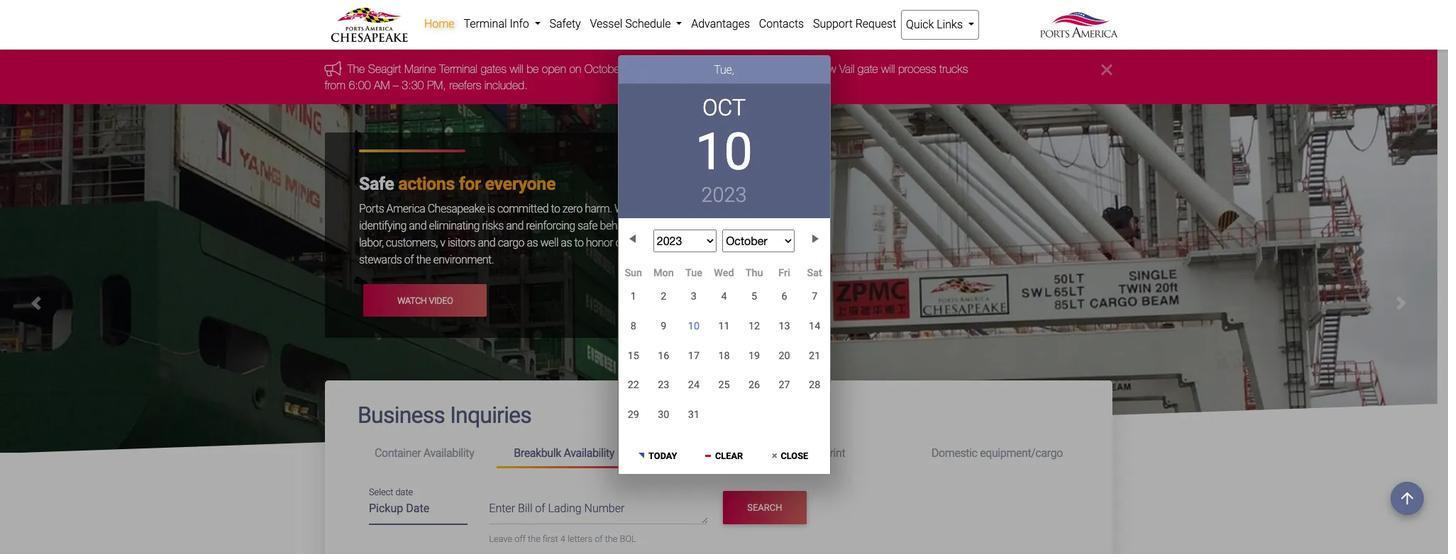 Task type: vqa. For each thing, say whether or not it's contained in the screenshot.


Task type: locate. For each thing, give the bounding box(es) containing it.
availability
[[424, 447, 474, 461], [564, 447, 615, 461]]

will
[[510, 63, 524, 76], [882, 63, 896, 76]]

1 horizontal spatial 4
[[721, 291, 727, 303]]

columbus
[[648, 63, 697, 76]]

10/12/2023 cell
[[739, 312, 770, 341]]

0 horizontal spatial availability
[[424, 447, 474, 461]]

october
[[585, 63, 623, 76]]

9th,
[[627, 63, 645, 76]]

4 right first
[[560, 534, 566, 545]]

8
[[631, 321, 636, 333]]

gate right the main
[[770, 63, 791, 76]]

2 horizontal spatial the
[[605, 534, 618, 545]]

container availability link
[[358, 441, 497, 467]]

advantages
[[691, 17, 750, 31]]

1 availability from the left
[[424, 447, 474, 461]]

fri
[[779, 267, 790, 279]]

2 availability from the left
[[564, 447, 615, 461]]

availability for breakbulk availability
[[564, 447, 615, 461]]

12
[[749, 321, 760, 333]]

the
[[348, 63, 365, 76], [724, 63, 742, 76]]

10/5/2023 cell
[[739, 282, 770, 311]]

0 horizontal spatial as
[[527, 236, 538, 250]]

am
[[374, 79, 390, 91]]

to left zero
[[551, 202, 560, 216]]

2 the from the left
[[724, 63, 742, 76]]

terminal info
[[464, 17, 532, 31]]

reinforcing
[[526, 219, 575, 233]]

10 down 10/3/2023 cell
[[688, 321, 700, 333]]

support request
[[813, 17, 897, 31]]

10/2/2023 cell
[[649, 282, 679, 311]]

6:00
[[349, 79, 371, 91]]

terminal left info
[[464, 17, 507, 31]]

10/16/2023 cell
[[649, 342, 679, 371]]

15
[[628, 351, 639, 363]]

16
[[658, 351, 670, 363]]

1 horizontal spatial of
[[535, 503, 545, 516]]

eir reprint link
[[775, 441, 915, 467]]

obligation
[[633, 236, 679, 250]]

the right off
[[528, 534, 541, 545]]

29
[[628, 409, 639, 421]]

and inside the seagirt marine terminal gates will be open on october 9th, columbus day. the main gate and new vail gate will process trucks from 6:00 am – 3:30 pm, reefers included.
[[794, 63, 812, 76]]

grid
[[618, 267, 830, 430]]

0 vertical spatial of
[[404, 253, 414, 267]]

the down customers,
[[416, 253, 431, 267]]

safety image
[[0, 104, 1438, 555]]

good
[[721, 236, 745, 250]]

bol
[[620, 534, 636, 545]]

oct 10 2023
[[696, 95, 753, 207]]

gate
[[770, 63, 791, 76], [858, 63, 879, 76]]

search
[[747, 503, 782, 514]]

inquiries
[[450, 403, 532, 429]]

of down customers,
[[404, 253, 414, 267]]

1 horizontal spatial gate
[[858, 63, 879, 76]]

to left being
[[681, 236, 690, 250]]

equipment/cargo
[[980, 447, 1063, 461]]

26
[[749, 380, 760, 392]]

availability down business inquiries
[[424, 447, 474, 461]]

0 horizontal spatial the
[[348, 63, 365, 76]]

1 horizontal spatial availability
[[564, 447, 615, 461]]

2 will from the left
[[882, 63, 896, 76]]

the right 'day.'
[[724, 63, 742, 76]]

gate right vail
[[858, 63, 879, 76]]

0 horizontal spatial will
[[510, 63, 524, 76]]

18
[[718, 351, 730, 363]]

watch video link
[[363, 285, 487, 318]]

30
[[658, 409, 670, 421]]

the inside the ports america chesapeake is committed to zero harm. we are dedicated to identifying and                         eliminating risks and reinforcing safe behavior to protect employees, labor, customers, v                         isitors and cargo as well as to honor our obligation to being good stewards of the environment.
[[416, 253, 431, 267]]

quick
[[906, 18, 934, 31]]

quick links link
[[901, 10, 980, 40]]

the up 6:00
[[348, 63, 365, 76]]

0 vertical spatial terminal
[[464, 17, 507, 31]]

will left process
[[882, 63, 896, 76]]

close image
[[1102, 61, 1113, 78]]

vessel schedule
[[590, 17, 674, 31]]

be
[[527, 63, 539, 76]]

31
[[688, 409, 700, 421]]

marine
[[405, 63, 437, 76]]

10/17/2023 cell
[[679, 342, 709, 371]]

2 horizontal spatial of
[[595, 534, 603, 545]]

24
[[688, 380, 700, 392]]

availability inside container availability link
[[424, 447, 474, 461]]

availability right breakbulk
[[564, 447, 615, 461]]

1
[[631, 291, 636, 303]]

terminal
[[464, 17, 507, 31], [440, 63, 478, 76]]

safe actions for everyone
[[359, 174, 556, 195]]

enter
[[489, 503, 515, 516]]

risks
[[482, 219, 504, 233]]

ports america chesapeake is committed to zero harm. we are dedicated to identifying and                         eliminating risks and reinforcing safe behavior to protect employees, labor, customers, v                         isitors and cargo as well as to honor our obligation to being good stewards of the environment.
[[359, 202, 745, 267]]

–
[[393, 79, 399, 91]]

ports
[[359, 202, 384, 216]]

to down the safe
[[574, 236, 584, 250]]

domestic equipment/cargo link
[[915, 441, 1080, 467]]

reefers
[[450, 79, 482, 91]]

10/30/2023 cell
[[649, 401, 679, 430]]

2 as from the left
[[561, 236, 572, 250]]

terminal up 'reefers'
[[440, 63, 478, 76]]

committed
[[497, 202, 549, 216]]

0 vertical spatial 4
[[721, 291, 727, 303]]

of right letters
[[595, 534, 603, 545]]

labor,
[[359, 236, 384, 250]]

1 vertical spatial terminal
[[440, 63, 478, 76]]

22
[[628, 380, 639, 392]]

to
[[551, 202, 560, 216], [697, 202, 706, 216], [642, 219, 651, 233], [574, 236, 584, 250], [681, 236, 690, 250]]

1 will from the left
[[510, 63, 524, 76]]

booking/edo link
[[636, 441, 775, 467]]

0 horizontal spatial of
[[404, 253, 414, 267]]

0 horizontal spatial the
[[416, 253, 431, 267]]

10/18/2023 cell
[[709, 342, 739, 371]]

10/9/2023 cell
[[649, 312, 679, 341]]

trucks
[[940, 63, 969, 76]]

2 vertical spatial of
[[595, 534, 603, 545]]

1 horizontal spatial as
[[561, 236, 572, 250]]

container
[[375, 447, 421, 461]]

contacts
[[759, 17, 804, 31]]

employees,
[[689, 219, 742, 233]]

and
[[794, 63, 812, 76], [409, 219, 427, 233], [506, 219, 524, 233], [478, 236, 496, 250]]

4 down wed
[[721, 291, 727, 303]]

as left well
[[527, 236, 538, 250]]

and left new
[[794, 63, 812, 76]]

as
[[527, 236, 538, 250], [561, 236, 572, 250]]

actions
[[398, 174, 455, 195]]

are
[[632, 202, 647, 216]]

will left be
[[510, 63, 524, 76]]

1 horizontal spatial the
[[528, 534, 541, 545]]

business
[[358, 403, 445, 429]]

as right well
[[561, 236, 572, 250]]

and down risks
[[478, 236, 496, 250]]

oct
[[703, 95, 746, 122]]

of inside the ports america chesapeake is committed to zero harm. we are dedicated to identifying and                         eliminating risks and reinforcing safe behavior to protect employees, labor, customers, v                         isitors and cargo as well as to honor our obligation to being good stewards of the environment.
[[404, 253, 414, 267]]

availability inside breakbulk availability link
[[564, 447, 615, 461]]

being
[[693, 236, 718, 250]]

0 horizontal spatial gate
[[770, 63, 791, 76]]

included.
[[485, 79, 528, 91]]

of right bill
[[535, 503, 545, 516]]

10/29/2023 cell
[[618, 401, 649, 430]]

grid containing sun
[[618, 267, 830, 430]]

0 horizontal spatial 4
[[560, 534, 566, 545]]

close button
[[758, 439, 823, 471]]

10 up 2023
[[696, 122, 753, 182]]

1 horizontal spatial the
[[724, 63, 742, 76]]

10/21/2023 cell
[[800, 342, 830, 371]]

cargo
[[498, 236, 524, 250]]

vessel schedule link
[[586, 10, 687, 38]]

10/1/2023 cell
[[618, 282, 649, 311]]

1 vertical spatial 10
[[688, 321, 700, 333]]

10 inside cell
[[688, 321, 700, 333]]

gates
[[481, 63, 507, 76]]

today button
[[626, 439, 691, 471]]

1 horizontal spatial will
[[882, 63, 896, 76]]

1 as from the left
[[527, 236, 538, 250]]

domestic
[[932, 447, 978, 461]]

bill
[[518, 503, 533, 516]]

business inquiries
[[358, 403, 532, 429]]

the left bol
[[605, 534, 618, 545]]

request
[[856, 17, 897, 31]]

10/13/2023 cell
[[770, 312, 800, 341]]

of
[[404, 253, 414, 267], [535, 503, 545, 516], [595, 534, 603, 545]]



Task type: describe. For each thing, give the bounding box(es) containing it.
contacts link
[[755, 10, 809, 38]]

home link
[[420, 10, 459, 38]]

pm,
[[427, 79, 447, 91]]

the seagirt marine terminal gates will be open on october 9th, columbus day. the main gate and new vail gate will process trucks from 6:00 am – 3:30 pm, reefers included. alert
[[0, 50, 1438, 104]]

honor
[[586, 236, 613, 250]]

19
[[749, 351, 760, 363]]

10/25/2023 cell
[[709, 371, 739, 401]]

mon
[[654, 267, 674, 279]]

lading
[[548, 503, 582, 516]]

info
[[510, 17, 529, 31]]

our
[[616, 236, 631, 250]]

0 vertical spatial 10
[[696, 122, 753, 182]]

availability for container availability
[[424, 447, 474, 461]]

go to top image
[[1391, 483, 1424, 516]]

breakbulk availability
[[514, 447, 615, 461]]

the seagirt marine terminal gates will be open on october 9th, columbus day. the main gate and new vail gate will process trucks from 6:00 am – 3:30 pm, reefers included.
[[325, 63, 969, 91]]

1 vertical spatial 4
[[560, 534, 566, 545]]

10/31/2023 cell
[[679, 401, 709, 430]]

eir
[[792, 447, 808, 461]]

terminal inside the seagirt marine terminal gates will be open on october 9th, columbus day. the main gate and new vail gate will process trucks from 6:00 am – 3:30 pm, reefers included.
[[440, 63, 478, 76]]

enter bill of lading number
[[489, 503, 625, 516]]

environment.
[[433, 253, 494, 267]]

for
[[459, 174, 481, 195]]

chesapeake
[[428, 202, 485, 216]]

isitors
[[448, 236, 476, 250]]

behavior
[[600, 219, 640, 233]]

main
[[745, 63, 767, 76]]

open
[[542, 63, 567, 76]]

10/20/2023 cell
[[770, 342, 800, 371]]

safe
[[578, 219, 598, 233]]

20
[[779, 351, 790, 363]]

vail
[[840, 63, 855, 76]]

on
[[570, 63, 582, 76]]

harm.
[[585, 202, 612, 216]]

10/15/2023 cell
[[618, 342, 649, 371]]

bullhorn image
[[325, 61, 348, 77]]

23
[[658, 380, 670, 392]]

reprint
[[811, 447, 845, 461]]

1 gate from the left
[[770, 63, 791, 76]]

10/10/2023 cell
[[679, 311, 709, 342]]

and up customers,
[[409, 219, 427, 233]]

dedicated
[[649, 202, 695, 216]]

2023
[[702, 183, 747, 207]]

1 vertical spatial of
[[535, 503, 545, 516]]

eir reprint
[[792, 447, 845, 461]]

quick links
[[906, 18, 966, 31]]

tue,
[[714, 63, 734, 77]]

home
[[424, 17, 455, 31]]

4 inside cell
[[721, 291, 727, 303]]

off
[[515, 534, 526, 545]]

10/14/2023 cell
[[800, 312, 830, 341]]

10/8/2023 cell
[[618, 312, 649, 341]]

1 the from the left
[[348, 63, 365, 76]]

leave
[[489, 534, 512, 545]]

clear
[[715, 451, 743, 462]]

10/7/2023 cell
[[800, 282, 830, 311]]

watch video
[[397, 296, 453, 306]]

10/26/2023 cell
[[739, 371, 770, 401]]

and up cargo
[[506, 219, 524, 233]]

we
[[614, 202, 630, 216]]

25
[[718, 380, 730, 392]]

schedule
[[625, 17, 671, 31]]

10/19/2023 cell
[[739, 342, 770, 371]]

9
[[661, 321, 667, 333]]

terminal info link
[[459, 10, 545, 38]]

new
[[815, 63, 837, 76]]

leave off the first 4 letters of the bol
[[489, 534, 636, 545]]

10/23/2023 cell
[[649, 371, 679, 401]]

sun
[[625, 267, 642, 279]]

well
[[540, 236, 558, 250]]

10/3/2023 cell
[[679, 282, 709, 311]]

2 gate from the left
[[858, 63, 879, 76]]

today
[[649, 451, 677, 462]]

Pickup Date text field
[[369, 498, 468, 526]]

10/11/2023 cell
[[709, 312, 739, 341]]

container availability
[[375, 447, 474, 461]]

identifying
[[359, 219, 407, 233]]

10/24/2023 cell
[[679, 371, 709, 401]]

10/27/2023 cell
[[770, 371, 800, 401]]

links
[[937, 18, 963, 31]]

11
[[718, 321, 730, 333]]

tue
[[685, 267, 703, 279]]

v
[[440, 236, 445, 250]]

10/6/2023 cell
[[770, 282, 800, 311]]

thu
[[746, 267, 763, 279]]

advantages link
[[687, 10, 755, 38]]

stewards
[[359, 253, 402, 267]]

zero
[[563, 202, 583, 216]]

to up employees,
[[697, 202, 706, 216]]

close
[[781, 451, 808, 462]]

day.
[[700, 63, 721, 76]]

10/4/2023 cell
[[709, 282, 739, 311]]

domestic equipment/cargo
[[932, 447, 1063, 461]]

safe
[[359, 174, 394, 195]]

to down are
[[642, 219, 651, 233]]

booking/edo
[[653, 447, 718, 461]]

number
[[584, 503, 625, 516]]

17
[[688, 351, 700, 363]]

10/22/2023 cell
[[618, 371, 649, 401]]

vessel
[[590, 17, 623, 31]]

2
[[661, 291, 667, 303]]

letters
[[568, 534, 593, 545]]

Enter Bill of Lading Number text field
[[489, 501, 708, 525]]

america
[[386, 202, 425, 216]]

search button
[[723, 492, 807, 525]]

is
[[487, 202, 495, 216]]

10/28/2023 cell
[[800, 371, 830, 401]]

first
[[543, 534, 558, 545]]



